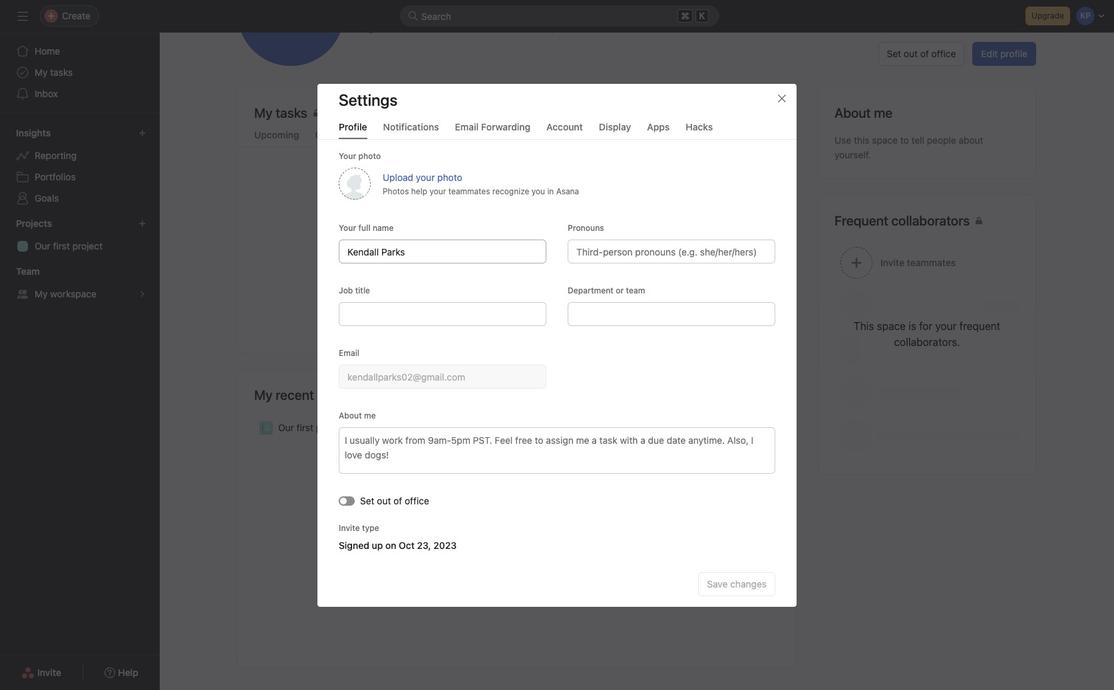 Task type: vqa. For each thing, say whether or not it's contained in the screenshot.
TRIAL on the right top
no



Task type: locate. For each thing, give the bounding box(es) containing it.
0 vertical spatial tasks
[[50, 67, 73, 78]]

set out of office switch
[[339, 496, 355, 505]]

0 vertical spatial you
[[532, 186, 545, 196]]

job title
[[339, 285, 370, 295]]

first
[[53, 240, 70, 252], [297, 422, 313, 433]]

1 vertical spatial office
[[405, 495, 429, 506]]

my up inbox
[[35, 67, 48, 78]]

edit profile
[[981, 48, 1028, 59]]

you left in
[[532, 186, 545, 196]]

our first project up 'teams' 'element'
[[35, 240, 103, 252]]

0 vertical spatial my
[[35, 67, 48, 78]]

prominent image
[[408, 11, 419, 21]]

0 horizontal spatial invite
[[37, 667, 61, 678]]

tasks down home
[[50, 67, 73, 78]]

1 horizontal spatial first
[[297, 422, 313, 433]]

email
[[455, 121, 479, 132], [339, 348, 359, 358]]

here,
[[563, 274, 585, 286]]

0 vertical spatial office
[[931, 48, 956, 59]]

hacks button
[[686, 121, 713, 139]]

1 vertical spatial set out of office
[[360, 495, 429, 506]]

2 vertical spatial my
[[254, 387, 273, 403]]

set
[[887, 48, 901, 59], [360, 495, 374, 506]]

photo up teammates
[[437, 171, 462, 182]]

1 horizontal spatial photo
[[437, 171, 462, 182]]

photo down (11) on the top left of the page
[[358, 151, 381, 161]]

our first project inside projects element
[[35, 240, 103, 252]]

invite inside invite type signed up on oct 23, 2023
[[339, 523, 360, 533]]

home
[[35, 45, 60, 57]]

on
[[385, 539, 396, 551]]

1 vertical spatial you
[[600, 274, 615, 286]]

workspace
[[50, 288, 96, 299]]

0 horizontal spatial email
[[339, 348, 359, 358]]

our first project
[[35, 240, 103, 252], [278, 422, 346, 433]]

email inside button
[[455, 121, 479, 132]]

overdue (11) button
[[315, 129, 371, 147]]

profile
[[339, 121, 367, 132]]

1 vertical spatial out
[[377, 495, 391, 506]]

0 vertical spatial out
[[904, 48, 918, 59]]

1 horizontal spatial office
[[931, 48, 956, 59]]

0 vertical spatial set
[[887, 48, 901, 59]]

out
[[904, 48, 918, 59], [377, 495, 391, 506]]

0 vertical spatial invite
[[339, 523, 360, 533]]

invite for invite type signed up on oct 23, 2023
[[339, 523, 360, 533]]

email up recent projects
[[339, 348, 359, 358]]

your down overdue (11) 'button'
[[339, 151, 356, 161]]

k
[[699, 11, 705, 21]]

will
[[514, 274, 528, 286]]

photo
[[358, 151, 381, 161], [437, 171, 462, 182]]

account button
[[547, 121, 583, 139]]

use
[[835, 134, 851, 146]]

upload new photo image
[[339, 167, 371, 199]]

space
[[872, 134, 898, 146]]

our first project link
[[8, 236, 152, 257]]

office left edit
[[931, 48, 956, 59]]

1 horizontal spatial of
[[920, 48, 929, 59]]

upgrade button
[[1026, 7, 1070, 25]]

your
[[339, 151, 356, 161], [339, 223, 356, 233], [419, 274, 438, 286]]

0 horizontal spatial our first project
[[35, 240, 103, 252]]

you right so
[[600, 274, 615, 286]]

invite inside button
[[37, 667, 61, 678]]

0 horizontal spatial out
[[377, 495, 391, 506]]

0 horizontal spatial you
[[532, 186, 545, 196]]

0 horizontal spatial tasks
[[50, 67, 73, 78]]

⌘
[[681, 10, 689, 21]]

first up 'teams' 'element'
[[53, 240, 70, 252]]

my up list icon
[[254, 387, 273, 403]]

tasks
[[50, 67, 73, 78], [489, 274, 512, 286]]

me
[[364, 410, 376, 420]]

invite for invite
[[37, 667, 61, 678]]

upload your photo photos help your teammates recognize you in asana
[[383, 171, 579, 196]]

0 horizontal spatial our
[[35, 240, 50, 252]]

so
[[587, 274, 597, 286]]

your for settings
[[339, 151, 356, 161]]

0 horizontal spatial set
[[360, 495, 374, 506]]

1 horizontal spatial set
[[887, 48, 901, 59]]

photo inside upload your photo photos help your teammates recognize you in asana
[[437, 171, 462, 182]]

your inside the your completed tasks will appear here, so you can reference them later.
[[419, 274, 438, 286]]

overdue (11)
[[315, 129, 371, 140]]

save
[[707, 578, 728, 589]]

0 vertical spatial your
[[339, 151, 356, 161]]

project up 'teams' 'element'
[[72, 240, 103, 252]]

about
[[339, 410, 362, 420]]

oct
[[399, 539, 415, 551]]

or
[[616, 285, 624, 295]]

invite button
[[13, 661, 70, 685]]

1 horizontal spatial invite
[[339, 523, 360, 533]]

completed button
[[387, 129, 435, 147]]

office
[[931, 48, 956, 59], [405, 495, 429, 506]]

our first project down my recent projects
[[278, 422, 346, 433]]

portfolios link
[[8, 166, 152, 188]]

project down about
[[316, 422, 346, 433]]

1 vertical spatial set
[[360, 495, 374, 506]]

my inside global element
[[35, 67, 48, 78]]

my workspace link
[[8, 284, 152, 305]]

insights
[[16, 127, 51, 138]]

my tasks
[[35, 67, 73, 78]]

our down goals at left top
[[35, 240, 50, 252]]

display
[[599, 121, 631, 132]]

hide sidebar image
[[17, 11, 28, 21]]

1 vertical spatial our first project
[[278, 422, 346, 433]]

1 horizontal spatial email
[[455, 121, 479, 132]]

our inside projects element
[[35, 240, 50, 252]]

0 horizontal spatial office
[[405, 495, 429, 506]]

about me
[[339, 410, 376, 420]]

0 horizontal spatial project
[[72, 240, 103, 252]]

1 vertical spatial my
[[35, 288, 48, 299]]

tasks up "reference"
[[489, 274, 512, 286]]

goals
[[35, 192, 59, 204]]

recognize
[[492, 186, 529, 196]]

type
[[362, 523, 379, 533]]

1 horizontal spatial our
[[278, 422, 294, 433]]

1 vertical spatial photo
[[437, 171, 462, 182]]

email left "forwarding"
[[455, 121, 479, 132]]

recent projects
[[276, 387, 366, 403]]

1 vertical spatial tasks
[[489, 274, 512, 286]]

you
[[532, 186, 545, 196], [600, 274, 615, 286]]

0 vertical spatial email
[[455, 121, 479, 132]]

set out of office button
[[878, 42, 965, 66]]

project
[[72, 240, 103, 252], [316, 422, 346, 433]]

first down my recent projects
[[297, 422, 313, 433]]

email for email forwarding
[[455, 121, 479, 132]]

1 horizontal spatial out
[[904, 48, 918, 59]]

of up invite type signed up on oct 23, 2023
[[393, 495, 402, 506]]

0 vertical spatial your
[[416, 171, 435, 182]]

1 vertical spatial email
[[339, 348, 359, 358]]

invite type signed up on oct 23, 2023
[[339, 523, 457, 551]]

your up help
[[416, 171, 435, 182]]

1 horizontal spatial tasks
[[489, 274, 512, 286]]

None text field
[[339, 302, 546, 326], [568, 302, 775, 326], [339, 364, 546, 388], [339, 302, 546, 326], [568, 302, 775, 326], [339, 364, 546, 388]]

0 vertical spatial our
[[35, 240, 50, 252]]

kp
[[760, 423, 771, 433]]

1 horizontal spatial you
[[600, 274, 615, 286]]

None text field
[[339, 239, 546, 263]]

your left completed
[[419, 274, 438, 286]]

our
[[35, 240, 50, 252], [278, 422, 294, 433]]

teams element
[[0, 260, 160, 307]]

display button
[[599, 121, 631, 139]]

my recent projects
[[254, 387, 366, 403]]

1 vertical spatial invite
[[37, 667, 61, 678]]

job
[[339, 285, 353, 295]]

1 vertical spatial of
[[393, 495, 402, 506]]

1 vertical spatial project
[[316, 422, 346, 433]]

of left edit
[[920, 48, 929, 59]]

1 vertical spatial your
[[339, 223, 356, 233]]

of
[[920, 48, 929, 59], [393, 495, 402, 506]]

your photo
[[339, 151, 381, 161]]

0 horizontal spatial first
[[53, 240, 70, 252]]

upcoming
[[254, 129, 299, 140]]

invite
[[339, 523, 360, 533], [37, 667, 61, 678]]

2 vertical spatial your
[[419, 274, 438, 286]]

0 vertical spatial of
[[920, 48, 929, 59]]

about me
[[835, 105, 893, 120]]

your for your photo
[[339, 223, 356, 233]]

tasks inside "my tasks" link
[[50, 67, 73, 78]]

my left "workspace"
[[35, 288, 48, 299]]

asana
[[556, 186, 579, 196]]

global element
[[0, 33, 160, 112]]

your left full
[[339, 223, 356, 233]]

I usually work from 9am-5pm PST. Feel free to assign me a task with a due date anytime. Also, I love dogs! text field
[[339, 427, 775, 474]]

1 vertical spatial first
[[297, 422, 313, 433]]

0 vertical spatial first
[[53, 240, 70, 252]]

my inside 'teams' 'element'
[[35, 288, 48, 299]]

set out of office
[[887, 48, 956, 59], [360, 495, 429, 506]]

1 horizontal spatial set out of office
[[887, 48, 956, 59]]

0 vertical spatial our first project
[[35, 240, 103, 252]]

office up invite type signed up on oct 23, 2023
[[405, 495, 429, 506]]

0 horizontal spatial set out of office
[[360, 495, 429, 506]]

apps
[[647, 121, 670, 132]]

your right help
[[430, 186, 446, 196]]

kendallparks02@gmail.com link
[[476, 21, 594, 35]]

in
[[547, 186, 554, 196]]

our right list icon
[[278, 422, 294, 433]]

first inside our first project link
[[53, 240, 70, 252]]

portfolios
[[35, 171, 76, 182]]

0 horizontal spatial photo
[[358, 151, 381, 161]]

completed
[[387, 129, 435, 140]]

0 vertical spatial set out of office
[[887, 48, 956, 59]]



Task type: describe. For each thing, give the bounding box(es) containing it.
notifications
[[383, 121, 439, 132]]

your full name
[[339, 223, 394, 233]]

1 vertical spatial your
[[430, 186, 446, 196]]

about
[[959, 134, 983, 146]]

projects element
[[0, 212, 160, 260]]

you inside the your completed tasks will appear here, so you can reference them later.
[[600, 274, 615, 286]]

appear
[[530, 274, 560, 286]]

Third-person pronouns (e.g. she/her/hers) text field
[[568, 239, 775, 263]]

inbox link
[[8, 83, 152, 104]]

goals link
[[8, 188, 152, 209]]

time
[[436, 22, 454, 33]]

save changes button
[[698, 572, 775, 596]]

pronouns
[[568, 223, 604, 233]]

upload
[[383, 171, 413, 182]]

my for my workspace
[[35, 288, 48, 299]]

people
[[927, 134, 956, 146]]

home link
[[8, 41, 152, 62]]

(11)
[[355, 129, 371, 140]]

reporting link
[[8, 145, 152, 166]]

email forwarding
[[455, 121, 531, 132]]

my tasks link
[[8, 62, 152, 83]]

tasks inside the your completed tasks will appear here, so you can reference them later.
[[489, 274, 512, 286]]

them
[[525, 289, 547, 300]]

2:14pm
[[379, 22, 411, 33]]

insights element
[[0, 121, 160, 212]]

email for email
[[339, 348, 359, 358]]

2023
[[433, 539, 457, 551]]

later.
[[549, 289, 571, 300]]

my tasks link
[[254, 104, 780, 125]]

apps button
[[647, 121, 670, 139]]

edit
[[981, 48, 998, 59]]

completed
[[441, 274, 486, 286]]

can
[[463, 289, 479, 300]]

title
[[355, 285, 370, 295]]

to
[[900, 134, 909, 146]]

2:14pm local time
[[379, 22, 454, 33]]

photos
[[383, 186, 409, 196]]

yourself.
[[835, 149, 871, 160]]

hacks
[[686, 121, 713, 132]]

team
[[626, 285, 645, 295]]

my workspace
[[35, 288, 96, 299]]

up
[[372, 539, 383, 551]]

upgrade
[[1032, 11, 1064, 21]]

signed
[[339, 539, 369, 551]]

23,
[[417, 539, 431, 551]]

email forwarding button
[[455, 121, 531, 139]]

my tasks
[[254, 105, 307, 120]]

help
[[411, 186, 427, 196]]

upcoming button
[[254, 129, 299, 147]]

my for my recent projects
[[254, 387, 273, 403]]

your completed tasks will appear here, so you can reference them later.
[[419, 274, 615, 300]]

close image
[[777, 93, 787, 103]]

inbox
[[35, 88, 58, 99]]

upload your photo button
[[383, 171, 462, 182]]

set out of office inside "button"
[[887, 48, 956, 59]]

this
[[854, 134, 869, 146]]

list image
[[262, 424, 270, 432]]

frequent collaborators
[[835, 213, 970, 228]]

1 horizontal spatial project
[[316, 422, 346, 433]]

of inside "button"
[[920, 48, 929, 59]]

you inside upload your photo photos help your teammates recognize you in asana
[[532, 186, 545, 196]]

reference
[[481, 289, 523, 300]]

set inside "button"
[[887, 48, 901, 59]]

notifications button
[[383, 121, 439, 139]]

0 horizontal spatial of
[[393, 495, 402, 506]]

overdue
[[315, 129, 352, 140]]

out inside "button"
[[904, 48, 918, 59]]

my for my tasks
[[35, 67, 48, 78]]

full
[[358, 223, 370, 233]]

name
[[373, 223, 394, 233]]

profile
[[1000, 48, 1028, 59]]

0 vertical spatial photo
[[358, 151, 381, 161]]

reporting
[[35, 150, 77, 161]]

department or team
[[568, 285, 645, 295]]

tell
[[911, 134, 924, 146]]

settings
[[339, 90, 398, 109]]

1 vertical spatial our
[[278, 422, 294, 433]]

teammates
[[448, 186, 490, 196]]

0 vertical spatial project
[[72, 240, 103, 252]]

1 horizontal spatial our first project
[[278, 422, 346, 433]]

office inside "button"
[[931, 48, 956, 59]]

profile button
[[339, 121, 367, 139]]

department
[[568, 285, 614, 295]]

edit profile button
[[973, 42, 1036, 66]]

changes
[[730, 578, 767, 589]]

use this space to tell people about yourself.
[[835, 134, 983, 160]]



